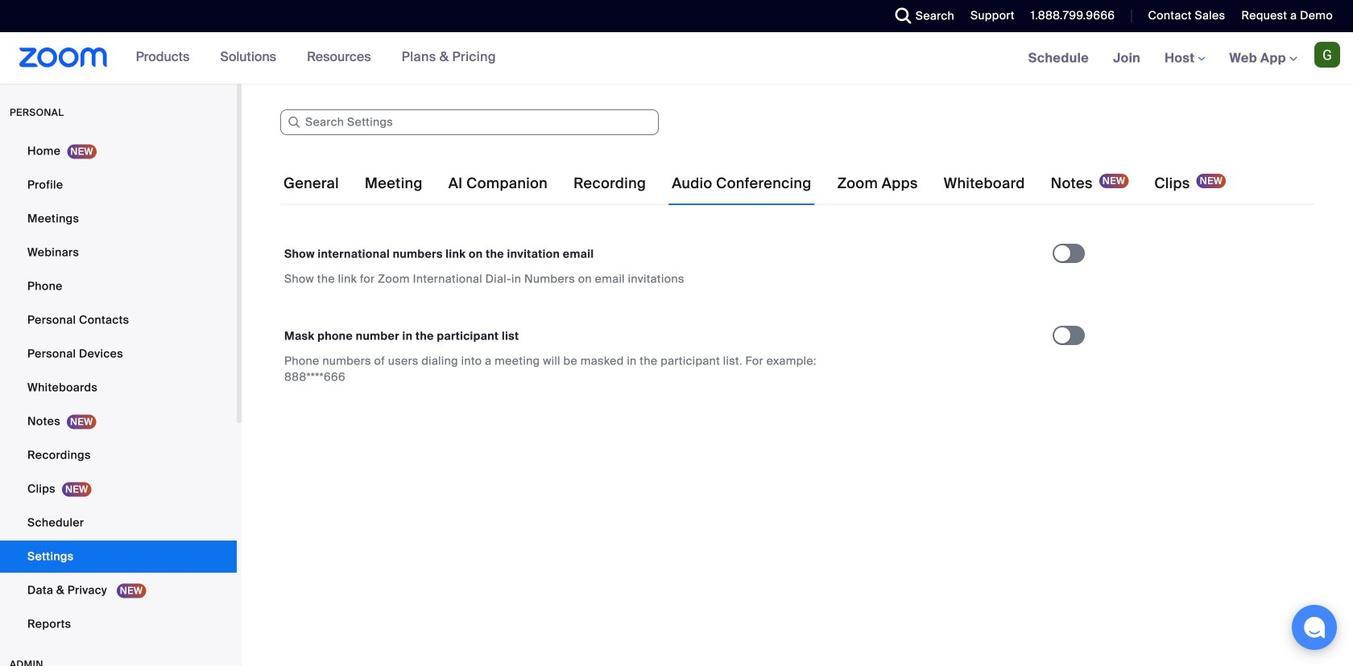 Task type: vqa. For each thing, say whether or not it's contained in the screenshot.
banner
yes



Task type: describe. For each thing, give the bounding box(es) containing it.
personal menu menu
[[0, 135, 237, 643]]

Search Settings text field
[[280, 110, 659, 135]]

tabs of my account settings page tab list
[[280, 161, 1229, 206]]

profile picture image
[[1314, 42, 1340, 68]]



Task type: locate. For each thing, give the bounding box(es) containing it.
banner
[[0, 32, 1353, 85]]

meetings navigation
[[1016, 32, 1353, 85]]

zoom logo image
[[19, 48, 108, 68]]

product information navigation
[[124, 32, 508, 84]]

open chat image
[[1303, 617, 1326, 639]]



